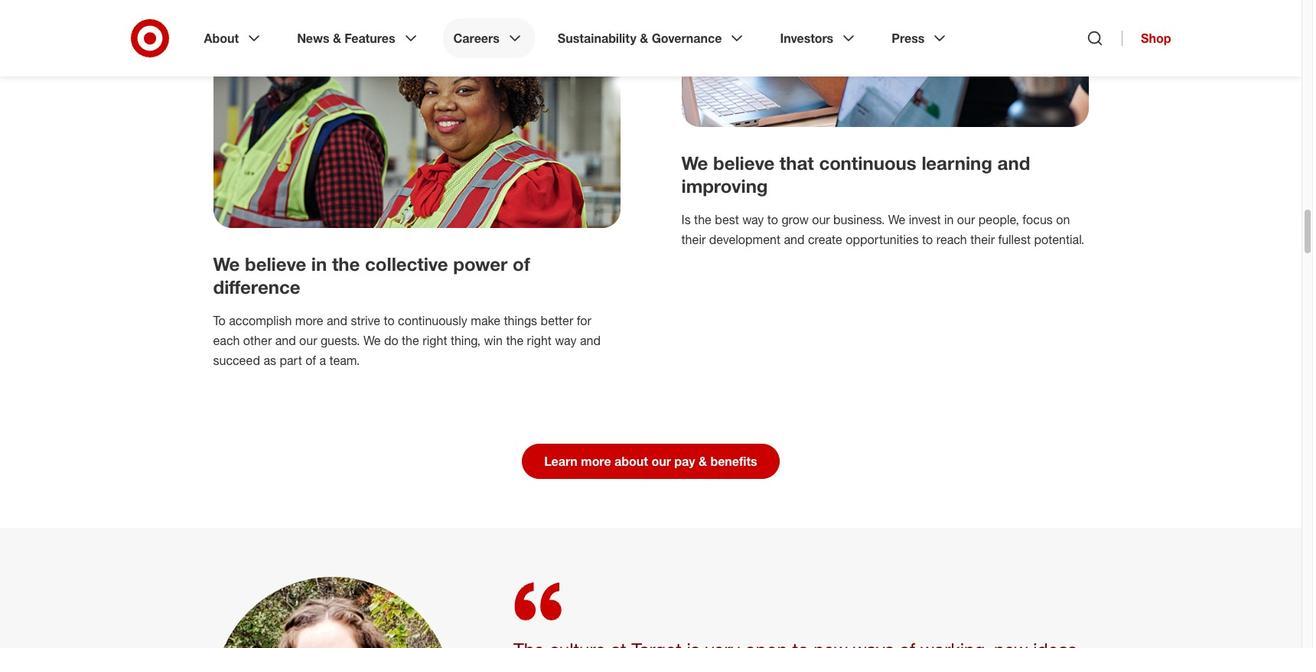 Task type: vqa. For each thing, say whether or not it's contained in the screenshot.
rightmost of
yes



Task type: describe. For each thing, give the bounding box(es) containing it.
news & features link
[[286, 18, 431, 58]]

investors
[[780, 31, 834, 46]]

opportunities
[[846, 232, 919, 247]]

about link
[[193, 18, 274, 58]]

learning
[[922, 151, 993, 174]]

learn more about our pay & benefits link
[[522, 444, 780, 479]]

and inside is the best way to grow our business. we invest in our people, focus on their development and create opportunities to reach their fullest potential.
[[784, 232, 805, 247]]

continuous
[[819, 151, 917, 174]]

our up create
[[812, 212, 830, 227]]

of inside the 'we believe in the collective power of difference'
[[513, 253, 530, 276]]

news & features
[[297, 31, 395, 46]]

careers
[[454, 31, 500, 46]]

news
[[297, 31, 330, 46]]

to inside to accomplish more and strive to continuously make things better for each other and our guests. we do the right thing, win the right way and succeed as part of a team.
[[384, 313, 395, 329]]

we inside the 'we believe in the collective power of difference'
[[213, 253, 240, 276]]

is
[[682, 212, 691, 227]]

in inside is the best way to grow our business. we invest in our people, focus on their development and create opportunities to reach their fullest potential.
[[945, 212, 954, 227]]

the down things
[[506, 333, 524, 349]]

& for sustainability
[[640, 31, 649, 46]]

press link
[[881, 18, 960, 58]]

win
[[484, 333, 503, 349]]

1 right from the left
[[423, 333, 447, 349]]

investors link
[[770, 18, 869, 58]]

make
[[471, 313, 501, 329]]

believe for that
[[713, 151, 775, 174]]

power
[[453, 253, 508, 276]]

accomplish
[[229, 313, 292, 329]]

create
[[808, 232, 843, 247]]

for
[[577, 313, 592, 329]]

sustainability & governance
[[558, 31, 722, 46]]

the right do
[[402, 333, 419, 349]]

sustainability
[[558, 31, 637, 46]]

best
[[715, 212, 739, 227]]

about
[[204, 31, 239, 46]]

we inside is the best way to grow our business. we invest in our people, focus on their development and create opportunities to reach their fullest potential.
[[889, 212, 906, 227]]

invest
[[909, 212, 941, 227]]

that
[[780, 151, 814, 174]]

things
[[504, 313, 538, 329]]

we inside to accomplish more and strive to continuously make things better for each other and our guests. we do the right thing, win the right way and succeed as part of a team.
[[364, 333, 381, 349]]

development
[[709, 232, 781, 247]]

careers link
[[443, 18, 535, 58]]

features
[[345, 31, 395, 46]]

we believe in the collective power of difference
[[213, 253, 530, 299]]

other
[[243, 333, 272, 349]]

2 right from the left
[[527, 333, 552, 349]]

fullest
[[999, 232, 1031, 247]]



Task type: locate. For each thing, give the bounding box(es) containing it.
0 vertical spatial way
[[743, 212, 764, 227]]

1 vertical spatial in
[[311, 253, 327, 276]]

1 vertical spatial more
[[581, 454, 611, 470]]

1 horizontal spatial way
[[743, 212, 764, 227]]

1 horizontal spatial right
[[527, 333, 552, 349]]

more inside to accomplish more and strive to continuously make things better for each other and our guests. we do the right thing, win the right way and succeed as part of a team.
[[295, 313, 324, 329]]

1 horizontal spatial of
[[513, 253, 530, 276]]

governance
[[652, 31, 722, 46]]

1 vertical spatial way
[[555, 333, 577, 349]]

0 vertical spatial to
[[768, 212, 779, 227]]

0 vertical spatial believe
[[713, 151, 775, 174]]

& inside 'news & features' link
[[333, 31, 341, 46]]

succeed
[[213, 353, 260, 368]]

& for news
[[333, 31, 341, 46]]

2 their from the left
[[971, 232, 995, 247]]

we inside we believe that continuous learning and improving
[[682, 151, 708, 174]]

&
[[333, 31, 341, 46], [640, 31, 649, 46], [699, 454, 707, 470]]

0 horizontal spatial their
[[682, 232, 706, 247]]

& left governance
[[640, 31, 649, 46]]

2 horizontal spatial &
[[699, 454, 707, 470]]

on
[[1057, 212, 1071, 227]]

and down grow in the right top of the page
[[784, 232, 805, 247]]

about
[[615, 454, 648, 470]]

a
[[320, 353, 326, 368]]

we left do
[[364, 333, 381, 349]]

0 horizontal spatial more
[[295, 313, 324, 329]]

1 vertical spatial believe
[[245, 253, 306, 276]]

& inside the sustainability & governance link
[[640, 31, 649, 46]]

our inside to accomplish more and strive to continuously make things better for each other and our guests. we do the right thing, win the right way and succeed as part of a team.
[[299, 333, 317, 349]]

we up is
[[682, 151, 708, 174]]

shop
[[1142, 31, 1172, 46]]

0 horizontal spatial in
[[311, 253, 327, 276]]

& right the news
[[333, 31, 341, 46]]

improving
[[682, 174, 768, 197]]

and inside we believe that continuous learning and improving
[[998, 151, 1031, 174]]

to
[[213, 313, 226, 329]]

0 horizontal spatial of
[[306, 353, 316, 368]]

1 vertical spatial to
[[923, 232, 933, 247]]

pay
[[675, 454, 696, 470]]

press
[[892, 31, 925, 46]]

the right is
[[694, 212, 712, 227]]

their down is
[[682, 232, 706, 247]]

way down better
[[555, 333, 577, 349]]

right down better
[[527, 333, 552, 349]]

more inside learn more about our pay & benefits link
[[581, 454, 611, 470]]

the inside the 'we believe in the collective power of difference'
[[332, 253, 360, 276]]

more right learn
[[581, 454, 611, 470]]

believe left that at the right top of the page
[[713, 151, 775, 174]]

as
[[264, 353, 276, 368]]

believe
[[713, 151, 775, 174], [245, 253, 306, 276]]

sustainability & governance link
[[547, 18, 757, 58]]

the inside is the best way to grow our business. we invest in our people, focus on their development and create opportunities to reach their fullest potential.
[[694, 212, 712, 227]]

the up strive at the left of the page
[[332, 253, 360, 276]]

our up part
[[299, 333, 317, 349]]

reach
[[937, 232, 967, 247]]

& inside learn more about our pay & benefits link
[[699, 454, 707, 470]]

1 horizontal spatial their
[[971, 232, 995, 247]]

benefits
[[711, 454, 758, 470]]

more up guests.
[[295, 313, 324, 329]]

believe inside we believe that continuous learning and improving
[[713, 151, 775, 174]]

in
[[945, 212, 954, 227], [311, 253, 327, 276]]

and right learning
[[998, 151, 1031, 174]]

1 vertical spatial of
[[306, 353, 316, 368]]

of left a
[[306, 353, 316, 368]]

is the best way to grow our business. we invest in our people, focus on their development and create opportunities to reach their fullest potential.
[[682, 212, 1088, 247]]

strive
[[351, 313, 381, 329]]

to left grow in the right top of the page
[[768, 212, 779, 227]]

business.
[[834, 212, 885, 227]]

focus
[[1023, 212, 1053, 227]]

to down the invest
[[923, 232, 933, 247]]

our left pay
[[652, 454, 671, 470]]

1 horizontal spatial to
[[768, 212, 779, 227]]

0 vertical spatial more
[[295, 313, 324, 329]]

we up opportunities
[[889, 212, 906, 227]]

1 horizontal spatial believe
[[713, 151, 775, 174]]

difference
[[213, 276, 301, 299]]

0 horizontal spatial &
[[333, 31, 341, 46]]

each
[[213, 333, 240, 349]]

and up guests.
[[327, 313, 348, 329]]

& right pay
[[699, 454, 707, 470]]

right down the continuously
[[423, 333, 447, 349]]

in right difference
[[311, 253, 327, 276]]

do
[[384, 333, 399, 349]]

1 horizontal spatial in
[[945, 212, 954, 227]]

their
[[682, 232, 706, 247], [971, 232, 995, 247]]

grow
[[782, 212, 809, 227]]

0 horizontal spatial believe
[[245, 253, 306, 276]]

learn more about our pay & benefits
[[545, 454, 758, 470]]

our up reach at the right of page
[[958, 212, 976, 227]]

way
[[743, 212, 764, 227], [555, 333, 577, 349]]

believe up accomplish
[[245, 253, 306, 276]]

0 vertical spatial of
[[513, 253, 530, 276]]

way inside is the best way to grow our business. we invest in our people, focus on their development and create opportunities to reach their fullest potential.
[[743, 212, 764, 227]]

our
[[812, 212, 830, 227], [958, 212, 976, 227], [299, 333, 317, 349], [652, 454, 671, 470]]

we up to at the left
[[213, 253, 240, 276]]

more
[[295, 313, 324, 329], [581, 454, 611, 470]]

continuously
[[398, 313, 468, 329]]

0 horizontal spatial right
[[423, 333, 447, 349]]

1 horizontal spatial more
[[581, 454, 611, 470]]

the
[[694, 212, 712, 227], [332, 253, 360, 276], [402, 333, 419, 349], [506, 333, 524, 349]]

and up part
[[275, 333, 296, 349]]

of inside to accomplish more and strive to continuously make things better for each other and our guests. we do the right thing, win the right way and succeed as part of a team.
[[306, 353, 316, 368]]

believe inside the 'we believe in the collective power of difference'
[[245, 253, 306, 276]]

their down the people,
[[971, 232, 995, 247]]

right
[[423, 333, 447, 349], [527, 333, 552, 349]]

shop link
[[1122, 31, 1172, 46]]

to accomplish more and strive to continuously make things better for each other and our guests. we do the right thing, win the right way and succeed as part of a team.
[[213, 313, 601, 368]]

potential.
[[1035, 232, 1085, 247]]

guests.
[[321, 333, 360, 349]]

collective
[[365, 253, 448, 276]]

and
[[998, 151, 1031, 174], [784, 232, 805, 247], [327, 313, 348, 329], [275, 333, 296, 349], [580, 333, 601, 349]]

people,
[[979, 212, 1020, 227]]

to
[[768, 212, 779, 227], [923, 232, 933, 247], [384, 313, 395, 329]]

we
[[682, 151, 708, 174], [889, 212, 906, 227], [213, 253, 240, 276], [364, 333, 381, 349]]

believe for in
[[245, 253, 306, 276]]

we believe that continuous learning and improving
[[682, 151, 1031, 197]]

way inside to accomplish more and strive to continuously make things better for each other and our guests. we do the right thing, win the right way and succeed as part of a team.
[[555, 333, 577, 349]]

way up development
[[743, 212, 764, 227]]

part
[[280, 353, 302, 368]]

better
[[541, 313, 574, 329]]

and down for
[[580, 333, 601, 349]]

0 horizontal spatial way
[[555, 333, 577, 349]]

2 horizontal spatial to
[[923, 232, 933, 247]]

0 vertical spatial in
[[945, 212, 954, 227]]

2 vertical spatial to
[[384, 313, 395, 329]]

1 their from the left
[[682, 232, 706, 247]]

of right power
[[513, 253, 530, 276]]

learn
[[545, 454, 578, 470]]

1 horizontal spatial &
[[640, 31, 649, 46]]

team.
[[330, 353, 360, 368]]

to up do
[[384, 313, 395, 329]]

thing,
[[451, 333, 481, 349]]

of
[[513, 253, 530, 276], [306, 353, 316, 368]]

in inside the 'we believe in the collective power of difference'
[[311, 253, 327, 276]]

in up reach at the right of page
[[945, 212, 954, 227]]

0 horizontal spatial to
[[384, 313, 395, 329]]



